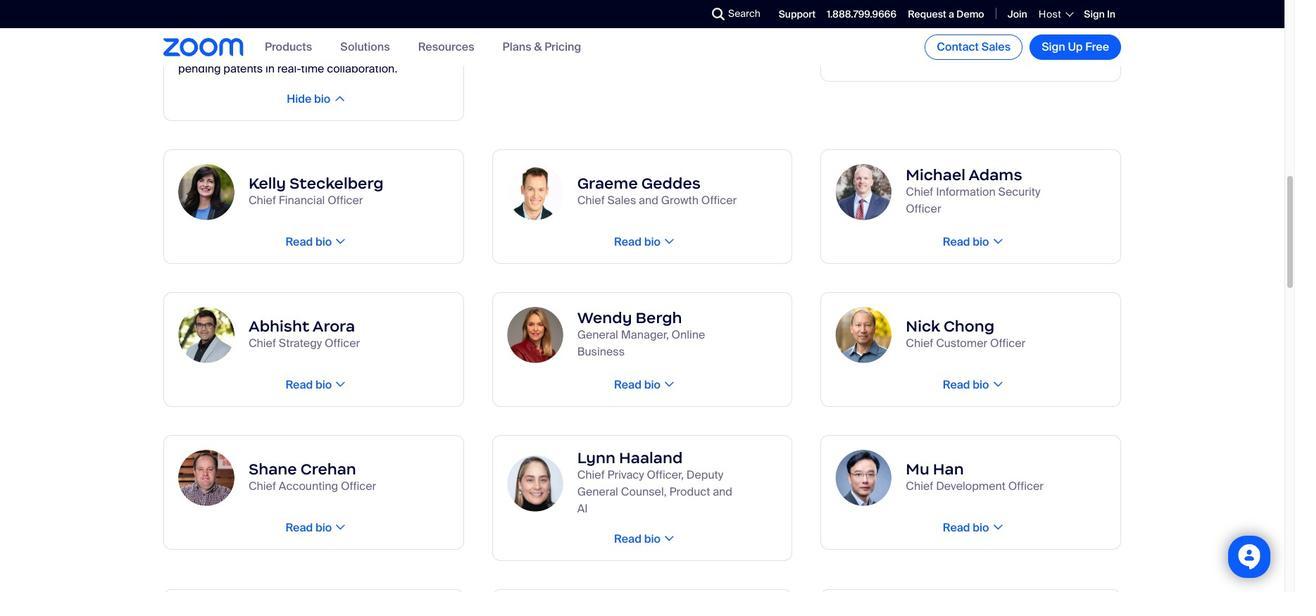Task type: locate. For each thing, give the bounding box(es) containing it.
officer inside shane crehan chief accounting officer
[[341, 479, 376, 494]]

kelly steckelberg chief financial officer
[[249, 174, 384, 208]]

sales left geddes
[[608, 193, 636, 208]]

sign inside sign up free "link"
[[1042, 39, 1066, 54]]

hide down the request a demo link
[[944, 52, 969, 67]]

0 horizontal spatial and
[[368, 44, 388, 59]]

security
[[999, 185, 1041, 199]]

read down development
[[943, 521, 970, 535]]

read
[[286, 235, 313, 249], [614, 235, 642, 249], [943, 235, 970, 249], [286, 378, 313, 392], [614, 378, 642, 392], [943, 378, 970, 392], [286, 521, 313, 535], [943, 521, 970, 535], [614, 532, 642, 547]]

chief left strategy
[[249, 336, 276, 351]]

officer inside 'abhisht arora chief strategy officer'
[[325, 336, 360, 351]]

read bio down accounting at left
[[286, 521, 332, 535]]

read bio for adams
[[943, 235, 989, 249]]

mu
[[906, 460, 930, 479]]

0 vertical spatial sign
[[1084, 8, 1105, 20]]

1 vertical spatial sales
[[608, 193, 636, 208]]

pending
[[178, 61, 221, 76]]

officer inside 'graeme geddes chief sales and growth officer'
[[702, 193, 737, 208]]

sign left up
[[1042, 39, 1066, 54]]

read bio for steckelberg
[[286, 235, 332, 249]]

officer for shane crehan
[[341, 479, 376, 494]]

read for steckelberg
[[286, 235, 313, 249]]

contact sales link
[[925, 35, 1023, 60]]

0 vertical spatial hide bio
[[944, 52, 988, 67]]

bio down development
[[973, 521, 989, 535]]

mu han chief development officer
[[906, 460, 1044, 494]]

request a demo
[[908, 8, 985, 20]]

0 horizontal spatial hide bio
[[287, 92, 331, 106]]

&
[[534, 40, 542, 55]]

chief inside the nick chong chief customer officer
[[906, 336, 934, 351]]

general
[[577, 328, 618, 342], [577, 485, 618, 499]]

read down information
[[943, 235, 970, 249]]

officer right development
[[1009, 479, 1044, 494]]

0 vertical spatial hide bio button
[[940, 52, 1002, 67]]

and left 20
[[368, 44, 388, 59]]

read down counsel,
[[614, 532, 642, 547]]

demo
[[957, 8, 985, 20]]

a right 'is'
[[212, 44, 218, 59]]

read bio for crehan
[[286, 521, 332, 535]]

read down customer
[[943, 378, 970, 392]]

read bio for arora
[[286, 378, 332, 392]]

officer inside michael adams chief information security officer
[[906, 201, 942, 216]]

real-
[[277, 61, 301, 76]]

general inside wendy bergh general manager, online business
[[577, 328, 618, 342]]

and left "growth" in the top of the page
[[639, 193, 659, 208]]

graeme geddes chief sales and growth officer
[[577, 174, 737, 208]]

lynn haaland image
[[507, 456, 563, 512]]

read bio for chong
[[943, 378, 989, 392]]

read bio down business
[[614, 378, 661, 392]]

general inside the 'lynn haaland chief privacy officer, deputy general counsel, product and ai'
[[577, 485, 618, 499]]

hide bio for "hide bio" dropdown button to the left
[[287, 92, 331, 106]]

read bio for bergh
[[614, 378, 661, 392]]

hide bio
[[944, 52, 988, 67], [287, 92, 331, 106]]

deputy
[[687, 468, 724, 483]]

hide bio down time
[[287, 92, 331, 106]]

resources
[[418, 40, 475, 55]]

general up business
[[577, 328, 618, 342]]

read bio down counsel,
[[614, 532, 661, 547]]

bio down customer
[[973, 378, 989, 392]]

michael adams chief information security officer
[[906, 166, 1041, 216]]

named
[[221, 44, 257, 59]]

chief left financial
[[249, 193, 276, 208]]

None search field
[[661, 3, 716, 25]]

read down financial
[[286, 235, 313, 249]]

sign for sign up free
[[1042, 39, 1066, 54]]

and inside eric is a named inventor on 11 issued and 20 pending patents in real-time collaboration.
[[368, 44, 388, 59]]

chief inside the 'lynn haaland chief privacy officer, deputy general counsel, product and ai'
[[577, 468, 605, 483]]

chief inside mu han chief development officer
[[906, 479, 934, 494]]

0 horizontal spatial a
[[212, 44, 218, 59]]

officer inside the nick chong chief customer officer
[[990, 336, 1026, 351]]

read bio down financial
[[286, 235, 332, 249]]

sign in
[[1084, 8, 1116, 20]]

shane crehan chief accounting officer
[[249, 460, 376, 494]]

product
[[669, 485, 710, 499]]

chief right graeme geddes image
[[577, 193, 605, 208]]

search image
[[712, 8, 725, 20]]

read bio button for arora
[[281, 378, 346, 392]]

1 horizontal spatial a
[[949, 8, 955, 20]]

bio down strategy
[[316, 378, 332, 392]]

read bio button for han
[[939, 521, 1004, 535]]

chief for kelly
[[249, 193, 276, 208]]

bio down manager,
[[644, 378, 661, 392]]

0 vertical spatial sales
[[982, 39, 1011, 54]]

2 vertical spatial and
[[713, 485, 733, 499]]

host
[[1039, 8, 1062, 20]]

read bio button down customer
[[939, 378, 1004, 392]]

bio for kelly steckelberg
[[316, 235, 332, 249]]

bio down counsel,
[[644, 532, 661, 547]]

zoom logo image
[[163, 38, 244, 56]]

chief left development
[[906, 479, 934, 494]]

read bio down information
[[943, 235, 989, 249]]

support
[[779, 8, 816, 20]]

1 horizontal spatial sales
[[982, 39, 1011, 54]]

officer inside kelly steckelberg chief financial officer
[[328, 193, 363, 208]]

a left demo
[[949, 8, 955, 20]]

officer right accounting at left
[[341, 479, 376, 494]]

read bio button down development
[[939, 521, 1004, 535]]

officer for mu han
[[1009, 479, 1044, 494]]

read bio for han
[[943, 521, 989, 535]]

lynn
[[577, 449, 616, 468]]

0 vertical spatial and
[[368, 44, 388, 59]]

bio down 'graeme geddes chief sales and growth officer'
[[644, 235, 661, 249]]

1 vertical spatial general
[[577, 485, 618, 499]]

chief left customer
[[906, 336, 934, 351]]

0 horizontal spatial sign
[[1042, 39, 1066, 54]]

bio for graeme geddes
[[644, 235, 661, 249]]

request
[[908, 8, 947, 20]]

bio down accounting at left
[[316, 521, 332, 535]]

solutions button
[[340, 40, 390, 55]]

0 horizontal spatial hide
[[287, 92, 312, 106]]

a inside eric is a named inventor on 11 issued and 20 pending patents in real-time collaboration.
[[212, 44, 218, 59]]

abhisht arora image
[[178, 307, 235, 363]]

read down 'graeme geddes chief sales and growth officer'
[[614, 235, 642, 249]]

read bio down customer
[[943, 378, 989, 392]]

hide bio button down demo
[[940, 52, 1002, 67]]

contact sales
[[937, 39, 1011, 54]]

patents
[[224, 61, 263, 76]]

read bio button down strategy
[[281, 378, 346, 392]]

bio for shane crehan
[[316, 521, 332, 535]]

chief inside shane crehan chief accounting officer
[[249, 479, 276, 494]]

chief left accounting at left
[[249, 479, 276, 494]]

officer right financial
[[328, 193, 363, 208]]

financial
[[279, 193, 325, 208]]

chief inside michael adams chief information security officer
[[906, 185, 934, 199]]

chief left information
[[906, 185, 934, 199]]

sign
[[1084, 8, 1105, 20], [1042, 39, 1066, 54]]

1 vertical spatial sign
[[1042, 39, 1066, 54]]

bio for wendy bergh
[[644, 378, 661, 392]]

chief left privacy in the left of the page
[[577, 468, 605, 483]]

graeme geddes image
[[507, 164, 563, 220]]

and
[[368, 44, 388, 59], [639, 193, 659, 208], [713, 485, 733, 499]]

bio down michael adams chief information security officer
[[973, 235, 989, 249]]

wendy
[[577, 309, 632, 328]]

bio for mu han
[[973, 521, 989, 535]]

read bio button down accounting at left
[[281, 521, 346, 535]]

1 horizontal spatial hide bio
[[944, 52, 988, 67]]

1 vertical spatial and
[[639, 193, 659, 208]]

chief inside 'abhisht arora chief strategy officer'
[[249, 336, 276, 351]]

read bio button down manager,
[[610, 378, 675, 392]]

customer
[[936, 336, 988, 351]]

read bio down strategy
[[286, 378, 332, 392]]

read down strategy
[[286, 378, 313, 392]]

hide
[[944, 52, 969, 67], [287, 92, 312, 106]]

officer inside mu han chief development officer
[[1009, 479, 1044, 494]]

officer right strategy
[[325, 336, 360, 351]]

2 horizontal spatial and
[[713, 485, 733, 499]]

read for haaland
[[614, 532, 642, 547]]

1 vertical spatial hide bio button
[[283, 92, 345, 106]]

a
[[949, 8, 955, 20], [212, 44, 218, 59]]

read bio button for haaland
[[610, 532, 675, 547]]

read bio button down information
[[939, 235, 1004, 249]]

1 horizontal spatial hide
[[944, 52, 969, 67]]

1 horizontal spatial and
[[639, 193, 659, 208]]

read down business
[[614, 378, 642, 392]]

chief inside 'graeme geddes chief sales and growth officer'
[[577, 193, 605, 208]]

chief for lynn
[[577, 468, 605, 483]]

graeme
[[577, 174, 638, 193]]

read for adams
[[943, 235, 970, 249]]

read bio for geddes
[[614, 235, 661, 249]]

bio
[[972, 52, 988, 67], [314, 92, 331, 106], [316, 235, 332, 249], [644, 235, 661, 249], [973, 235, 989, 249], [316, 378, 332, 392], [644, 378, 661, 392], [973, 378, 989, 392], [316, 521, 332, 535], [973, 521, 989, 535], [644, 532, 661, 547]]

hide bio button down time
[[283, 92, 345, 106]]

bio for abhisht arora
[[316, 378, 332, 392]]

officer,
[[647, 468, 684, 483]]

free
[[1086, 39, 1109, 54]]

accounting
[[279, 479, 338, 494]]

general up ai
[[577, 485, 618, 499]]

chief
[[906, 185, 934, 199], [249, 193, 276, 208], [577, 193, 605, 208], [249, 336, 276, 351], [906, 336, 934, 351], [577, 468, 605, 483], [249, 479, 276, 494], [906, 479, 934, 494]]

officer right customer
[[990, 336, 1026, 351]]

support link
[[779, 8, 816, 20]]

hide bio button
[[940, 52, 1002, 67], [283, 92, 345, 106]]

2 general from the top
[[577, 485, 618, 499]]

kelly steckelberg image
[[178, 164, 235, 220]]

1 horizontal spatial hide bio button
[[940, 52, 1002, 67]]

officer right "growth" in the top of the page
[[702, 193, 737, 208]]

issued
[[331, 44, 366, 59]]

sign left in in the top of the page
[[1084, 8, 1105, 20]]

1 vertical spatial a
[[212, 44, 218, 59]]

sales right contact
[[982, 39, 1011, 54]]

1 vertical spatial hide bio
[[287, 92, 331, 106]]

read bio button down financial
[[281, 235, 346, 249]]

sign up free
[[1042, 39, 1109, 54]]

geddes
[[642, 174, 701, 193]]

chief inside kelly steckelberg chief financial officer
[[249, 193, 276, 208]]

read bio down development
[[943, 521, 989, 535]]

0 vertical spatial general
[[577, 328, 618, 342]]

0 vertical spatial a
[[949, 8, 955, 20]]

hide down real- at the top of page
[[287, 92, 312, 106]]

chief for graeme
[[577, 193, 605, 208]]

hide bio down demo
[[944, 52, 988, 67]]

read bio down 'graeme geddes chief sales and growth officer'
[[614, 235, 661, 249]]

chief for nick
[[906, 336, 934, 351]]

1 vertical spatial hide
[[287, 92, 312, 106]]

read bio button for chong
[[939, 378, 1004, 392]]

1 horizontal spatial sign
[[1084, 8, 1105, 20]]

read bio for haaland
[[614, 532, 661, 547]]

bio down financial
[[316, 235, 332, 249]]

read down accounting at left
[[286, 521, 313, 535]]

information
[[936, 185, 996, 199]]

read for geddes
[[614, 235, 642, 249]]

read bio button for crehan
[[281, 521, 346, 535]]

bio for nick chong
[[973, 378, 989, 392]]

mu han image
[[836, 450, 892, 506]]

sign for sign in
[[1084, 8, 1105, 20]]

0 horizontal spatial sales
[[608, 193, 636, 208]]

steckelberg
[[290, 174, 384, 193]]

host button
[[1039, 8, 1073, 20]]

nick
[[906, 317, 940, 336]]

officer down michael
[[906, 201, 942, 216]]

read for han
[[943, 521, 970, 535]]

arora
[[313, 317, 355, 336]]

and down deputy
[[713, 485, 733, 499]]

0 vertical spatial hide
[[944, 52, 969, 67]]

nick chong image
[[836, 307, 892, 363]]

read bio button
[[281, 235, 346, 249], [610, 235, 675, 249], [939, 235, 1004, 249], [281, 378, 346, 392], [610, 378, 675, 392], [939, 378, 1004, 392], [281, 521, 346, 535], [939, 521, 1004, 535], [610, 532, 675, 547]]

read bio button down 'graeme geddes chief sales and growth officer'
[[610, 235, 675, 249]]

join
[[1008, 8, 1028, 20]]

1 general from the top
[[577, 328, 618, 342]]

read bio button down counsel,
[[610, 532, 675, 547]]

strategy
[[279, 336, 322, 351]]

sales
[[982, 39, 1011, 54], [608, 193, 636, 208]]



Task type: describe. For each thing, give the bounding box(es) containing it.
up
[[1068, 39, 1083, 54]]

officer for kelly steckelberg
[[328, 193, 363, 208]]

bio down demo
[[972, 52, 988, 67]]

read bio button for bergh
[[610, 378, 675, 392]]

pricing
[[545, 40, 581, 55]]

contact
[[937, 39, 979, 54]]

chief for mu
[[906, 479, 934, 494]]

read bio button for geddes
[[610, 235, 675, 249]]

privacy
[[608, 468, 644, 483]]

abhisht
[[249, 317, 309, 336]]

join link
[[1008, 8, 1028, 20]]

search image
[[712, 8, 725, 20]]

20
[[391, 44, 405, 59]]

bio for lynn haaland
[[644, 532, 661, 547]]

11
[[320, 44, 329, 59]]

eric is a named inventor on 11 issued and 20 pending patents in real-time collaboration.
[[178, 44, 405, 76]]

kelly
[[249, 174, 286, 193]]

officer for abhisht arora
[[325, 336, 360, 351]]

1.888.799.9666
[[827, 8, 897, 20]]

haaland
[[619, 449, 683, 468]]

products button
[[265, 40, 312, 55]]

hide for the top "hide bio" dropdown button
[[944, 52, 969, 67]]

1.888.799.9666 link
[[827, 8, 897, 20]]

business
[[577, 344, 625, 359]]

read bio button for adams
[[939, 235, 1004, 249]]

bergh
[[636, 309, 682, 328]]

read for crehan
[[286, 521, 313, 535]]

growth
[[661, 193, 699, 208]]

abhisht arora chief strategy officer
[[249, 317, 360, 351]]

read for chong
[[943, 378, 970, 392]]

time
[[301, 61, 324, 76]]

han
[[933, 460, 964, 479]]

michael
[[906, 166, 966, 185]]

hide for "hide bio" dropdown button to the left
[[287, 92, 312, 106]]

products
[[265, 40, 312, 55]]

wendy bergh image
[[507, 307, 563, 363]]

and inside the 'lynn haaland chief privacy officer, deputy general counsel, product and ai'
[[713, 485, 733, 499]]

read bio button for steckelberg
[[281, 235, 346, 249]]

ai
[[577, 502, 588, 516]]

bio down time
[[314, 92, 331, 106]]

eric
[[178, 44, 198, 59]]

plans & pricing link
[[503, 40, 581, 55]]

read for arora
[[286, 378, 313, 392]]

chief for shane
[[249, 479, 276, 494]]

chief for michael
[[906, 185, 934, 199]]

shane crehan image
[[178, 450, 235, 506]]

adams
[[969, 166, 1023, 185]]

chong
[[944, 317, 995, 336]]

request a demo link
[[908, 8, 985, 20]]

read for bergh
[[614, 378, 642, 392]]

counsel,
[[621, 485, 667, 499]]

search
[[728, 7, 761, 20]]

online
[[672, 328, 705, 342]]

wendy bergh general manager, online business
[[577, 309, 705, 359]]

collaboration.
[[327, 61, 398, 76]]

sign in link
[[1084, 8, 1116, 20]]

in
[[1107, 8, 1116, 20]]

lynn haaland chief privacy officer, deputy general counsel, product and ai
[[577, 449, 733, 516]]

plans & pricing
[[503, 40, 581, 55]]

bio for michael adams
[[973, 235, 989, 249]]

crehan
[[301, 460, 356, 479]]

manager,
[[621, 328, 669, 342]]

inventor
[[260, 44, 302, 59]]

nick chong chief customer officer
[[906, 317, 1026, 351]]

0 horizontal spatial hide bio button
[[283, 92, 345, 106]]

resources button
[[418, 40, 475, 55]]

hide bio for the top "hide bio" dropdown button
[[944, 52, 988, 67]]

solutions
[[340, 40, 390, 55]]

officer for nick chong
[[990, 336, 1026, 351]]

development
[[936, 479, 1006, 494]]

is
[[201, 44, 209, 59]]

plans
[[503, 40, 532, 55]]

sign up free link
[[1030, 35, 1121, 60]]

on
[[304, 44, 318, 59]]

chief for abhisht
[[249, 336, 276, 351]]

in
[[266, 61, 275, 76]]

michael adams image
[[836, 164, 892, 220]]

sales inside 'graeme geddes chief sales and growth officer'
[[608, 193, 636, 208]]

and inside 'graeme geddes chief sales and growth officer'
[[639, 193, 659, 208]]

shane
[[249, 460, 297, 479]]



Task type: vqa. For each thing, say whether or not it's contained in the screenshot.
read bio
yes



